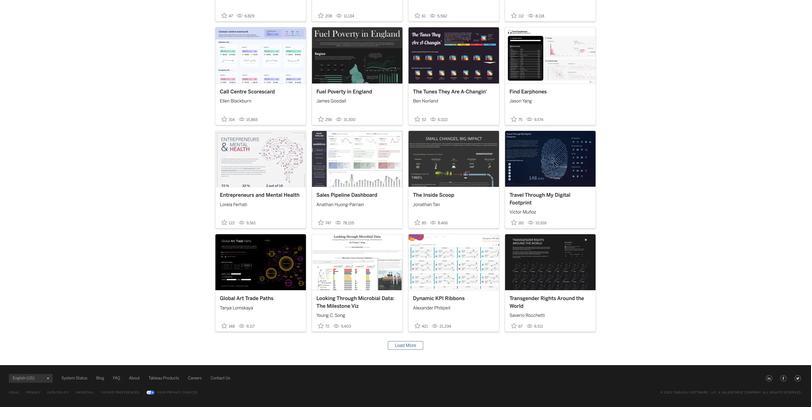 Task type: describe. For each thing, give the bounding box(es) containing it.
about link
[[129, 376, 140, 382]]

privacy link
[[26, 390, 41, 397]]

Add Favorite button
[[510, 11, 526, 20]]

add favorite button containing 47
[[220, 11, 235, 20]]

young c. song link
[[316, 310, 398, 319]]

6,022
[[438, 117, 448, 122]]

norland
[[422, 99, 438, 104]]

looking through microbial data: the milestone viz link
[[316, 295, 398, 310]]

scoop
[[439, 192, 454, 198]]

global art trade paths link
[[220, 295, 302, 303]]

transgender rights around the world link
[[510, 295, 591, 310]]

5,562
[[437, 14, 447, 19]]

entrepreneurs
[[220, 192, 254, 198]]

workbook thumbnail image for travel through my digital footprint
[[505, 131, 596, 187]]

cookie preferences button
[[101, 390, 140, 397]]

add favorite button for sales pipeline dashboard
[[316, 218, 333, 227]]

young c. song
[[316, 313, 345, 318]]

alexander philipeit link
[[413, 303, 495, 312]]

workbook thumbnail image for find earphones
[[505, 27, 596, 84]]

data policy
[[47, 391, 69, 395]]

rights inside transgender rights around the world
[[541, 296, 556, 302]]

blog link
[[96, 376, 104, 382]]

a-
[[461, 89, 466, 95]]

314
[[229, 117, 235, 122]]

victor muñoz
[[510, 210, 536, 215]]

1 privacy from the left
[[26, 391, 41, 395]]

add favorite button for transgender rights around the world
[[510, 322, 524, 331]]

Add Favorite button
[[316, 11, 334, 20]]

load more
[[395, 343, 416, 349]]

Add Favorite button
[[413, 115, 428, 124]]

english (us)
[[13, 376, 35, 381]]

lomskaya
[[233, 306, 253, 311]]

Add Favorite button
[[220, 218, 236, 227]]

(us)
[[26, 376, 35, 381]]

workbook thumbnail image for the inside scoop
[[409, 131, 499, 187]]

huong-
[[335, 202, 349, 207]]

milestone
[[327, 303, 350, 310]]

muñoz
[[523, 210, 536, 215]]

85
[[422, 221, 426, 226]]

ferhati
[[233, 202, 247, 207]]

the for the inside scoop
[[413, 192, 422, 198]]

global art trade paths
[[220, 296, 273, 302]]

fuel poverty in england
[[316, 89, 372, 95]]

78,155 views element
[[333, 219, 356, 228]]

the inside scoop link
[[413, 192, 495, 199]]

victor muñoz link
[[510, 207, 591, 216]]

the tunes they are a-changin'
[[413, 89, 487, 95]]

Add Favorite button
[[510, 115, 524, 124]]

workbook thumbnail image for looking through microbial data: the milestone viz
[[312, 235, 403, 291]]

alexander philipeit
[[413, 306, 451, 311]]

are
[[451, 89, 460, 95]]

Add Favorite button
[[220, 115, 236, 124]]

75
[[518, 117, 523, 122]]

through for travel
[[525, 192, 545, 198]]

changin'
[[466, 89, 487, 95]]

21,234 views element
[[430, 322, 453, 331]]

more
[[406, 343, 416, 349]]

15,300 views element
[[334, 115, 358, 124]]

5,562 views element
[[427, 12, 449, 21]]

tableau inside 'tableau products' link
[[149, 376, 162, 381]]

8,466 views element
[[428, 219, 450, 228]]

72
[[325, 325, 329, 329]]

alexander
[[413, 306, 433, 311]]

the
[[576, 296, 584, 302]]

saverio rocchetti
[[510, 313, 545, 318]]

travel through my digital footprint link
[[510, 192, 591, 207]]

9,561 views element
[[236, 219, 258, 228]]

lorela ferhati
[[220, 202, 247, 207]]

61
[[422, 14, 426, 19]]

find
[[510, 89, 520, 95]]

yang
[[522, 99, 532, 104]]

preferences
[[115, 391, 140, 395]]

load
[[395, 343, 405, 349]]

fuel
[[316, 89, 326, 95]]

21,234
[[440, 325, 451, 329]]

earphones
[[521, 89, 547, 95]]

privacy inside the your privacy choices link
[[167, 391, 181, 395]]

looking through microbial data: the milestone viz
[[316, 296, 394, 310]]

scorescard
[[248, 89, 275, 95]]

and
[[256, 192, 265, 198]]

9,574 views element
[[524, 115, 546, 124]]

ben
[[413, 99, 421, 104]]

2023
[[664, 391, 673, 395]]

add favorite button for looking through microbial data: the milestone viz
[[316, 322, 331, 331]]

workbook thumbnail image for entrepreneurs and mental health
[[215, 131, 306, 187]]

victor
[[510, 210, 522, 215]]

11,134 views element
[[334, 12, 356, 21]]

1 horizontal spatial tableau
[[673, 391, 689, 395]]

llc,
[[710, 391, 717, 395]]

goodall
[[331, 99, 346, 104]]

us
[[226, 376, 230, 381]]

6,022 views element
[[428, 115, 450, 124]]

james
[[316, 99, 330, 104]]

fuel poverty in england link
[[316, 88, 398, 96]]

421
[[422, 325, 428, 329]]

world
[[510, 303, 524, 310]]

workbook thumbnail image for the tunes they are a-changin'
[[409, 27, 499, 84]]

15,300
[[344, 117, 356, 122]]

your privacy choices
[[157, 391, 198, 395]]

jonathan
[[413, 202, 432, 207]]

ellen
[[220, 99, 230, 104]]

looking
[[316, 296, 335, 302]]

legal link
[[9, 390, 20, 397]]

centre
[[230, 89, 247, 95]]

workbook thumbnail image for transgender rights around the world
[[505, 235, 596, 291]]

47
[[229, 14, 233, 19]]



Task type: locate. For each thing, give the bounding box(es) containing it.
add favorite button containing 61
[[413, 11, 427, 20]]

8,118
[[535, 14, 544, 19]]

0 horizontal spatial rights
[[541, 296, 556, 302]]

through for looking
[[337, 296, 357, 302]]

james goodall link
[[316, 96, 398, 105]]

workbook thumbnail image for sales pipeline dashboard
[[312, 131, 403, 187]]

0 horizontal spatial tableau
[[149, 376, 162, 381]]

add favorite button containing 148
[[220, 322, 236, 331]]

parrain
[[349, 202, 364, 207]]

add favorite button down young
[[316, 322, 331, 331]]

0 vertical spatial tableau
[[149, 376, 162, 381]]

anathan huong-parrain
[[316, 202, 364, 207]]

data
[[47, 391, 56, 395]]

the
[[413, 89, 422, 95], [413, 192, 422, 198], [316, 303, 326, 310]]

747
[[325, 221, 331, 226]]

find earphones
[[510, 89, 547, 95]]

1 horizontal spatial rights
[[770, 391, 783, 395]]

10,916 views element
[[526, 219, 549, 228]]

0 horizontal spatial privacy
[[26, 391, 41, 395]]

faq link
[[113, 376, 120, 382]]

the inside looking through microbial data: the milestone viz
[[316, 303, 326, 310]]

6,511 views element
[[524, 322, 545, 331]]

0 horizontal spatial through
[[337, 296, 357, 302]]

161
[[518, 221, 524, 226]]

jonathan tan link
[[413, 199, 495, 208]]

6,511
[[534, 325, 543, 329]]

6,829 views element
[[235, 12, 257, 21]]

the up ben
[[413, 89, 422, 95]]

2 privacy from the left
[[167, 391, 181, 395]]

add favorite button for fuel poverty in england
[[316, 115, 334, 124]]

9,117
[[246, 325, 255, 329]]

9,117 views element
[[236, 322, 257, 331]]

my
[[546, 192, 554, 198]]

inside
[[423, 192, 438, 198]]

122
[[229, 221, 235, 226]]

sales pipeline dashboard
[[316, 192, 377, 198]]

tableau up 'your'
[[149, 376, 162, 381]]

the for the tunes they are a-changin'
[[413, 89, 422, 95]]

legal
[[9, 391, 20, 395]]

global
[[220, 296, 235, 302]]

lorela ferhati link
[[220, 199, 302, 208]]

trade
[[245, 296, 258, 302]]

rights up saverio rocchetti link
[[541, 296, 556, 302]]

tanya lomskaya link
[[220, 303, 302, 312]]

workbook thumbnail image
[[215, 27, 306, 84], [312, 27, 403, 84], [409, 27, 499, 84], [505, 27, 596, 84], [215, 131, 306, 187], [312, 131, 403, 187], [409, 131, 499, 187], [505, 131, 596, 187], [215, 235, 306, 291], [312, 235, 403, 291], [409, 235, 499, 291], [505, 235, 596, 291]]

0 vertical spatial the
[[413, 89, 422, 95]]

c.
[[330, 313, 334, 318]]

ribbons
[[445, 296, 465, 302]]

blackburn
[[231, 99, 251, 104]]

travel
[[510, 192, 524, 198]]

system status
[[62, 376, 87, 381]]

transgender rights around the world
[[510, 296, 584, 310]]

microbial
[[358, 296, 380, 302]]

ellen blackburn
[[220, 99, 251, 104]]

workbook thumbnail image for dynamic kpi ribbons
[[409, 235, 499, 291]]

0 vertical spatial through
[[525, 192, 545, 198]]

a
[[718, 391, 721, 395]]

8,466
[[438, 221, 448, 226]]

1 horizontal spatial privacy
[[167, 391, 181, 395]]

11,134
[[344, 14, 354, 19]]

song
[[335, 313, 345, 318]]

jason
[[510, 99, 522, 104]]

add favorite button left 6,829 at the left top of page
[[220, 11, 235, 20]]

the down looking
[[316, 303, 326, 310]]

call centre scorescard
[[220, 89, 275, 95]]

15,865 views element
[[236, 115, 260, 124]]

add favorite button containing 67
[[510, 322, 524, 331]]

through up milestone
[[337, 296, 357, 302]]

5,403 views element
[[331, 322, 353, 331]]

67
[[518, 325, 523, 329]]

tableau products
[[149, 376, 179, 381]]

0 vertical spatial rights
[[541, 296, 556, 302]]

saverio
[[510, 313, 525, 318]]

blog
[[96, 376, 104, 381]]

sales
[[316, 192, 329, 198]]

careers
[[188, 376, 202, 381]]

sales pipeline dashboard link
[[316, 192, 398, 199]]

contact us link
[[211, 376, 230, 382]]

footprint
[[510, 200, 532, 206]]

workbook thumbnail image for fuel poverty in england
[[312, 27, 403, 84]]

software,
[[690, 391, 709, 395]]

9,574
[[534, 117, 544, 122]]

add favorite button down saverio
[[510, 322, 524, 331]]

reserved.
[[784, 391, 802, 395]]

privacy right 'your'
[[167, 391, 181, 395]]

1 vertical spatial tableau
[[673, 391, 689, 395]]

Add Favorite button
[[413, 218, 428, 227]]

1 vertical spatial rights
[[770, 391, 783, 395]]

dashboard
[[351, 192, 377, 198]]

contact us
[[211, 376, 230, 381]]

Add Favorite button
[[220, 11, 235, 20], [413, 11, 427, 20], [316, 115, 334, 124], [316, 218, 333, 227], [220, 322, 236, 331], [316, 322, 331, 331], [510, 322, 524, 331]]

add favorite button left 5,562 on the right
[[413, 11, 427, 20]]

add favorite button containing 72
[[316, 322, 331, 331]]

james goodall
[[316, 99, 346, 104]]

the up the jonathan
[[413, 192, 422, 198]]

1 vertical spatial the
[[413, 192, 422, 198]]

© 2023 tableau software, llc, a salesforce company. all rights reserved.
[[660, 391, 802, 395]]

2 vertical spatial the
[[316, 303, 326, 310]]

tunes
[[423, 89, 437, 95]]

jason yang link
[[510, 96, 591, 105]]

load more button
[[388, 342, 423, 350]]

add favorite button down anathan
[[316, 218, 333, 227]]

rights right all
[[770, 391, 783, 395]]

anathan
[[316, 202, 334, 207]]

tanya
[[220, 306, 232, 311]]

through inside travel through my digital footprint
[[525, 192, 545, 198]]

england
[[353, 89, 372, 95]]

careers link
[[188, 376, 202, 382]]

through
[[525, 192, 545, 198], [337, 296, 357, 302]]

dynamic
[[413, 296, 434, 302]]

privacy down selected language element
[[26, 391, 41, 395]]

add favorite button for global art trade paths
[[220, 322, 236, 331]]

Add Favorite button
[[413, 322, 430, 331]]

all
[[763, 391, 769, 395]]

add favorite button containing 256
[[316, 115, 334, 124]]

workbook thumbnail image for global art trade paths
[[215, 235, 306, 291]]

privacy
[[26, 391, 41, 395], [167, 391, 181, 395]]

ben norland
[[413, 99, 438, 104]]

through inside looking through microbial data: the milestone viz
[[337, 296, 357, 302]]

add favorite button down james
[[316, 115, 334, 124]]

cookie preferences
[[101, 391, 140, 395]]

art
[[236, 296, 244, 302]]

rights
[[541, 296, 556, 302], [770, 391, 783, 395]]

the tunes they are a-changin' link
[[413, 88, 495, 96]]

young
[[316, 313, 329, 318]]

kpi
[[435, 296, 444, 302]]

company.
[[744, 391, 762, 395]]

tableau right 2023
[[673, 391, 689, 395]]

tan
[[433, 202, 440, 207]]

1 horizontal spatial through
[[525, 192, 545, 198]]

lorela
[[220, 202, 232, 207]]

dynamic kpi ribbons link
[[413, 295, 495, 303]]

call centre scorescard link
[[220, 88, 302, 96]]

add favorite button down tanya
[[220, 322, 236, 331]]

rocchetti
[[526, 313, 545, 318]]

health
[[284, 192, 300, 198]]

8,118 views element
[[526, 12, 547, 21]]

9,561
[[246, 221, 256, 226]]

workbook thumbnail image for call centre scorescard
[[215, 27, 306, 84]]

148
[[229, 325, 235, 329]]

6,829
[[245, 14, 255, 19]]

through left my in the top of the page
[[525, 192, 545, 198]]

entrepreneurs and mental health
[[220, 192, 300, 198]]

tableau products link
[[149, 376, 179, 382]]

add favorite button containing 747
[[316, 218, 333, 227]]

1 vertical spatial through
[[337, 296, 357, 302]]

Add Favorite button
[[510, 218, 526, 227]]

cookie
[[101, 391, 114, 395]]

selected language element
[[13, 375, 49, 383]]



Task type: vqa. For each thing, say whether or not it's contained in the screenshot.
"Privacy" link
yes



